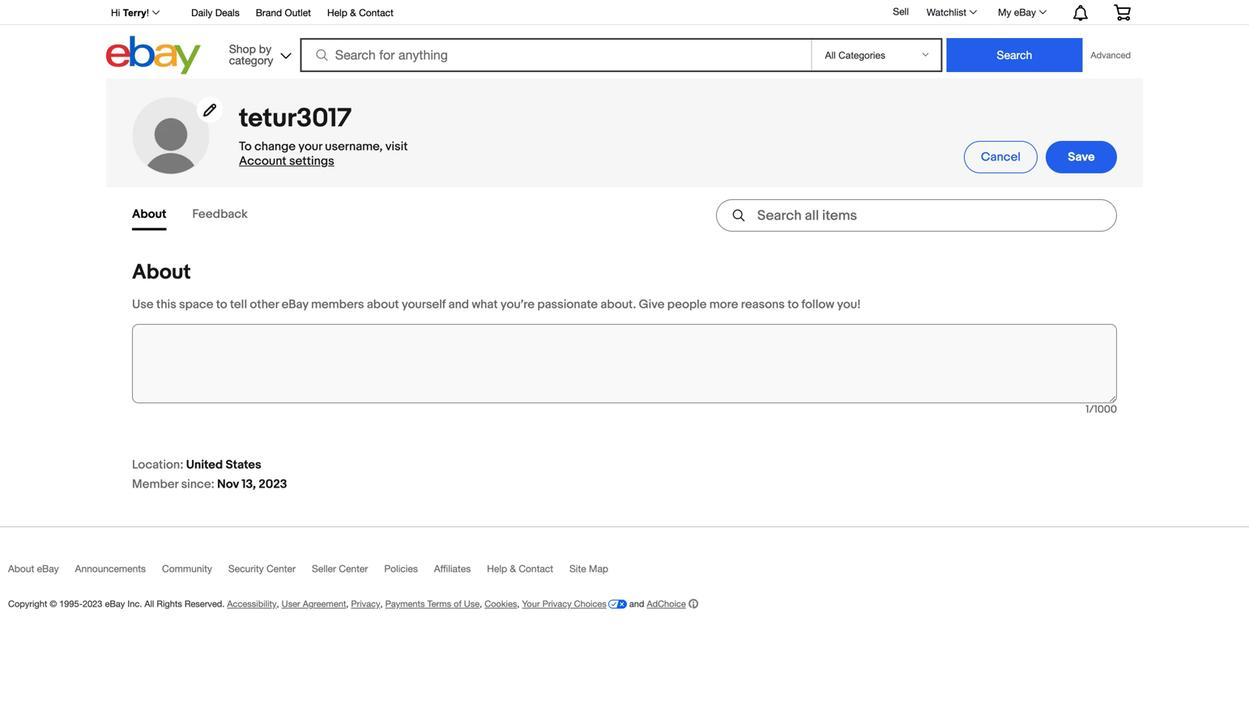 Task type: locate. For each thing, give the bounding box(es) containing it.
1 horizontal spatial and
[[630, 599, 645, 610]]

brand
[[256, 7, 282, 18]]

1 horizontal spatial center
[[339, 563, 368, 575]]

, left your
[[517, 599, 520, 610]]

center right seller in the bottom of the page
[[339, 563, 368, 575]]

1 vertical spatial contact
[[519, 563, 554, 575]]

0 horizontal spatial help & contact
[[327, 7, 394, 18]]

1 horizontal spatial to
[[788, 297, 799, 312]]

daily deals
[[191, 7, 240, 18]]

& up cookies link
[[510, 563, 516, 575]]

0 vertical spatial &
[[350, 7, 356, 18]]

help & contact up your
[[487, 563, 554, 575]]

help inside account navigation
[[327, 7, 348, 18]]

member
[[132, 477, 178, 492]]

payments
[[385, 599, 425, 610]]

1 horizontal spatial privacy
[[543, 599, 572, 610]]

seller
[[312, 563, 336, 575]]

1 vertical spatial &
[[510, 563, 516, 575]]

0 vertical spatial help & contact link
[[327, 4, 394, 22]]

space
[[179, 297, 213, 312]]

3 , from the left
[[381, 599, 383, 610]]

about up this
[[132, 260, 191, 285]]

outlet
[[285, 7, 311, 18]]

by
[[259, 42, 272, 56]]

give
[[639, 297, 665, 312]]

your
[[299, 139, 322, 154]]

Search all items field
[[716, 199, 1118, 232]]

save
[[1069, 150, 1096, 165]]

use left this
[[132, 297, 154, 312]]

0 vertical spatial contact
[[359, 7, 394, 18]]

tab list
[[132, 201, 274, 231]]

contact right outlet
[[359, 7, 394, 18]]

help & contact inside account navigation
[[327, 7, 394, 18]]

0 horizontal spatial help
[[327, 7, 348, 18]]

contact inside account navigation
[[359, 7, 394, 18]]

user agreement link
[[282, 599, 346, 610]]

and adchoice
[[627, 599, 686, 610]]

help up cookies
[[487, 563, 507, 575]]

your shopping cart image
[[1114, 4, 1132, 20]]

ebay right my at top right
[[1015, 6, 1037, 18]]

location:
[[132, 458, 183, 473]]

5 , from the left
[[517, 599, 520, 610]]

center right security
[[267, 563, 296, 575]]

this
[[156, 297, 176, 312]]

0 vertical spatial about
[[132, 207, 166, 222]]

to left follow
[[788, 297, 799, 312]]

privacy right your
[[543, 599, 572, 610]]

members
[[311, 297, 364, 312]]

tetur3017 image
[[132, 97, 210, 175]]

,
[[277, 599, 279, 610], [346, 599, 349, 610], [381, 599, 383, 610], [480, 599, 482, 610], [517, 599, 520, 610]]

inc.
[[128, 599, 142, 610]]

to
[[239, 139, 252, 154]]

, left payments on the bottom left of the page
[[381, 599, 383, 610]]

feedback
[[192, 207, 248, 222]]

about up copyright
[[8, 563, 34, 575]]

and
[[449, 297, 469, 312], [630, 599, 645, 610]]

None submit
[[947, 38, 1083, 72]]

brand outlet
[[256, 7, 311, 18]]

2023 right 13,
[[259, 477, 287, 492]]

affiliates link
[[434, 563, 487, 582]]

ebay inside my ebay link
[[1015, 6, 1037, 18]]

you!
[[838, 297, 861, 312]]

payments terms of use link
[[385, 599, 480, 610]]

0 vertical spatial and
[[449, 297, 469, 312]]

passionate
[[538, 297, 598, 312]]

to
[[216, 297, 227, 312], [788, 297, 799, 312]]

visit
[[386, 139, 408, 154]]

0 horizontal spatial and
[[449, 297, 469, 312]]

about left feedback
[[132, 207, 166, 222]]

sell
[[894, 6, 909, 17]]

my
[[999, 6, 1012, 18]]

site map link
[[570, 563, 625, 582]]

2 center from the left
[[339, 563, 368, 575]]

to left tell on the top
[[216, 297, 227, 312]]

4 , from the left
[[480, 599, 482, 610]]

ebay right other
[[282, 297, 309, 312]]

0 horizontal spatial &
[[350, 7, 356, 18]]

1995-
[[59, 599, 83, 610]]

use right of
[[464, 599, 480, 610]]

1 vertical spatial help & contact
[[487, 563, 554, 575]]

0 vertical spatial help & contact
[[327, 7, 394, 18]]

community link
[[162, 563, 228, 582]]

none submit inside the shop by category banner
[[947, 38, 1083, 72]]

states
[[226, 458, 261, 473]]

2 vertical spatial about
[[8, 563, 34, 575]]

privacy down 'seller center' link
[[351, 599, 381, 610]]

1 horizontal spatial help & contact
[[487, 563, 554, 575]]

help & contact
[[327, 7, 394, 18], [487, 563, 554, 575]]

1 horizontal spatial help & contact link
[[487, 563, 570, 582]]

0 horizontal spatial center
[[267, 563, 296, 575]]

your privacy choices link
[[522, 599, 627, 610]]

more
[[710, 297, 739, 312]]

ebay inside about ebay link
[[37, 563, 59, 575]]

, left cookies link
[[480, 599, 482, 610]]

0 horizontal spatial contact
[[359, 7, 394, 18]]

1 vertical spatial help & contact link
[[487, 563, 570, 582]]

ebay up ©
[[37, 563, 59, 575]]

advanced link
[[1083, 39, 1140, 71]]

other
[[250, 297, 279, 312]]

ebay
[[1015, 6, 1037, 18], [282, 297, 309, 312], [37, 563, 59, 575], [105, 599, 125, 610]]

&
[[350, 7, 356, 18], [510, 563, 516, 575]]

1 center from the left
[[267, 563, 296, 575]]

0 horizontal spatial privacy
[[351, 599, 381, 610]]

& inside account navigation
[[350, 7, 356, 18]]

change
[[255, 139, 296, 154]]

0 horizontal spatial to
[[216, 297, 227, 312]]

1 vertical spatial use
[[464, 599, 480, 610]]

help & contact link up your
[[487, 563, 570, 582]]

0 horizontal spatial help & contact link
[[327, 4, 394, 22]]

accessibility link
[[227, 599, 277, 610]]

shop by category button
[[222, 36, 295, 71]]

help
[[327, 7, 348, 18], [487, 563, 507, 575]]

and left adchoice
[[630, 599, 645, 610]]

13,
[[242, 477, 256, 492]]

, left privacy link
[[346, 599, 349, 610]]

location: united states member since: nov 13, 2023
[[132, 458, 287, 492]]

0 horizontal spatial use
[[132, 297, 154, 312]]

& for the bottom help & contact link
[[510, 563, 516, 575]]

1 horizontal spatial help
[[487, 563, 507, 575]]

reserved.
[[185, 599, 225, 610]]

you're
[[501, 297, 535, 312]]

1 horizontal spatial contact
[[519, 563, 554, 575]]

watchlist link
[[918, 2, 985, 22]]

hi terry !
[[111, 7, 149, 18]]

& right outlet
[[350, 7, 356, 18]]

help right outlet
[[327, 7, 348, 18]]

/
[[1090, 404, 1095, 416]]

and left 'what'
[[449, 297, 469, 312]]

reasons
[[741, 297, 785, 312]]

1 horizontal spatial use
[[464, 599, 480, 610]]

, left user
[[277, 599, 279, 610]]

2023 right ©
[[83, 599, 102, 610]]

policies
[[384, 563, 418, 575]]

0 vertical spatial 2023
[[259, 477, 287, 492]]

site
[[570, 563, 587, 575]]

!
[[147, 7, 149, 18]]

tab list containing about
[[132, 201, 274, 231]]

1 / 1000
[[1086, 404, 1118, 416]]

help & contact link right outlet
[[327, 4, 394, 22]]

help for the bottom help & contact link
[[487, 563, 507, 575]]

1 horizontal spatial &
[[510, 563, 516, 575]]

announcements link
[[75, 563, 162, 582]]

help & contact right outlet
[[327, 7, 394, 18]]

privacy
[[351, 599, 381, 610], [543, 599, 572, 610]]

security
[[228, 563, 264, 575]]

0 horizontal spatial 2023
[[83, 599, 102, 610]]

1 horizontal spatial 2023
[[259, 477, 287, 492]]

1 vertical spatial help
[[487, 563, 507, 575]]

center
[[267, 563, 296, 575], [339, 563, 368, 575]]

account settings button
[[239, 154, 335, 169]]

contact up your
[[519, 563, 554, 575]]

2 to from the left
[[788, 297, 799, 312]]

0 vertical spatial help
[[327, 7, 348, 18]]



Task type: describe. For each thing, give the bounding box(es) containing it.
all
[[145, 599, 154, 610]]

choices
[[574, 599, 607, 610]]

2 , from the left
[[346, 599, 349, 610]]

1 vertical spatial and
[[630, 599, 645, 610]]

sell link
[[886, 6, 917, 17]]

your
[[522, 599, 540, 610]]

united
[[186, 458, 223, 473]]

map
[[589, 563, 609, 575]]

about.
[[601, 297, 636, 312]]

1 , from the left
[[277, 599, 279, 610]]

1 vertical spatial about
[[132, 260, 191, 285]]

announcements
[[75, 563, 146, 575]]

hi
[[111, 7, 120, 18]]

center for seller center
[[339, 563, 368, 575]]

help for the topmost help & contact link
[[327, 7, 348, 18]]

tetur3017 to change your username, visit account settings
[[239, 103, 408, 169]]

contact for the topmost help & contact link
[[359, 7, 394, 18]]

save button
[[1046, 141, 1118, 173]]

agreement
[[303, 599, 346, 610]]

& for the topmost help & contact link
[[350, 7, 356, 18]]

help & contact for the bottom help & contact link
[[487, 563, 554, 575]]

cookies
[[485, 599, 517, 610]]

since:
[[181, 477, 215, 492]]

yourself
[[402, 297, 446, 312]]

shop by category
[[229, 42, 273, 67]]

tell
[[230, 297, 247, 312]]

adchoice link
[[647, 599, 698, 610]]

contact for the bottom help & contact link
[[519, 563, 554, 575]]

deals
[[215, 7, 240, 18]]

use this space to tell other ebay members about yourself and what you're passionate about. give people more reasons to follow you!
[[132, 297, 861, 312]]

my ebay
[[999, 6, 1037, 18]]

cookies link
[[485, 599, 517, 610]]

center for security center
[[267, 563, 296, 575]]

nov
[[217, 477, 239, 492]]

people
[[668, 297, 707, 312]]

copyright © 1995-2023 ebay inc. all rights reserved. accessibility , user agreement , privacy , payments terms of use , cookies , your privacy choices
[[8, 599, 607, 610]]

help & contact for the topmost help & contact link
[[327, 7, 394, 18]]

about ebay
[[8, 563, 59, 575]]

seller center link
[[312, 563, 384, 582]]

rights
[[157, 599, 182, 610]]

my ebay link
[[990, 2, 1054, 22]]

account
[[239, 154, 287, 169]]

follow
[[802, 297, 835, 312]]

tetur3017
[[239, 103, 352, 135]]

2023 inside location: united states member since: nov 13, 2023
[[259, 477, 287, 492]]

affiliates
[[434, 563, 471, 575]]

About text field
[[132, 324, 1118, 404]]

tetur3017 link
[[239, 103, 352, 135]]

watchlist
[[927, 6, 967, 18]]

terry
[[123, 7, 147, 18]]

seller center
[[312, 563, 368, 575]]

1 to from the left
[[216, 297, 227, 312]]

about
[[367, 297, 399, 312]]

cancel button
[[965, 141, 1038, 173]]

settings
[[289, 154, 335, 169]]

0 vertical spatial use
[[132, 297, 154, 312]]

1000
[[1095, 404, 1118, 416]]

account navigation
[[102, 0, 1144, 25]]

copyright
[[8, 599, 47, 610]]

brand outlet link
[[256, 4, 311, 22]]

1
[[1086, 404, 1090, 416]]

daily deals link
[[191, 4, 240, 22]]

policies link
[[384, 563, 434, 582]]

1 vertical spatial 2023
[[83, 599, 102, 610]]

2 privacy from the left
[[543, 599, 572, 610]]

of
[[454, 599, 462, 610]]

community
[[162, 563, 212, 575]]

shop by category banner
[[102, 0, 1144, 79]]

privacy link
[[351, 599, 381, 610]]

category
[[229, 53, 273, 67]]

ebay left inc.
[[105, 599, 125, 610]]

©
[[50, 599, 57, 610]]

about inside tab list
[[132, 207, 166, 222]]

adchoice
[[647, 599, 686, 610]]

terms
[[428, 599, 452, 610]]

1 privacy from the left
[[351, 599, 381, 610]]

cancel
[[982, 150, 1021, 165]]

what
[[472, 297, 498, 312]]

user
[[282, 599, 300, 610]]

username,
[[325, 139, 383, 154]]

daily
[[191, 7, 213, 18]]

accessibility
[[227, 599, 277, 610]]

security center link
[[228, 563, 312, 582]]

Search for anything text field
[[303, 40, 808, 71]]

about ebay link
[[8, 563, 75, 582]]

advanced
[[1091, 50, 1131, 60]]



Task type: vqa. For each thing, say whether or not it's contained in the screenshot.
the SPONSORED associated with Vintage
no



